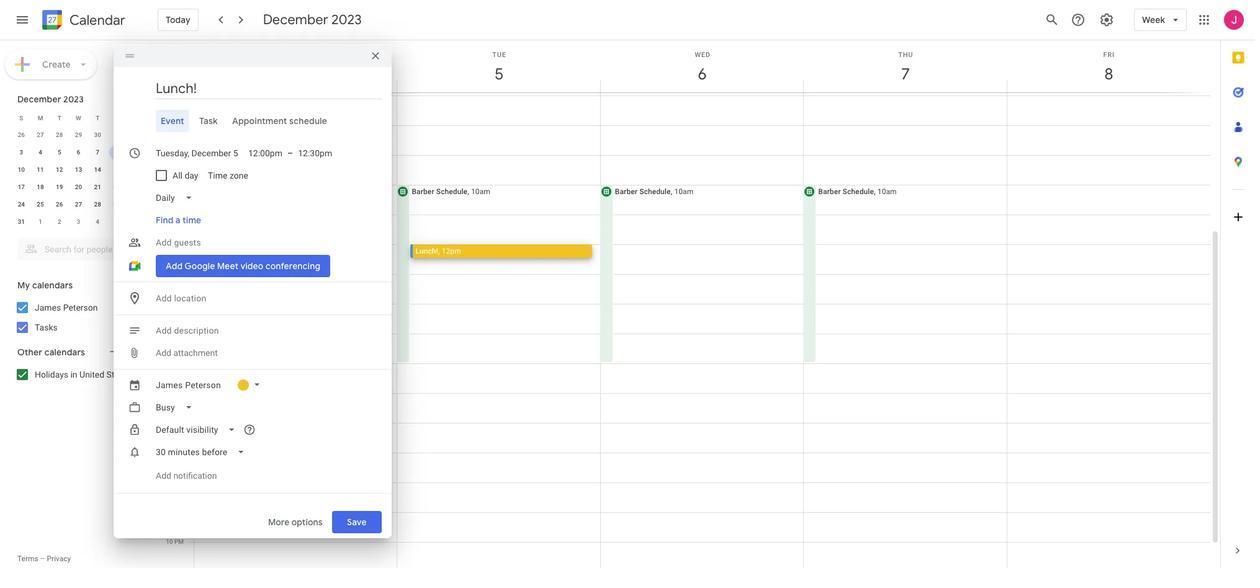 Task type: describe. For each thing, give the bounding box(es) containing it.
Start date text field
[[156, 146, 238, 161]]

today button
[[158, 5, 199, 35]]

5 pm
[[169, 390, 184, 397]]

7 inside thu 7
[[901, 64, 910, 84]]

add for add location
[[156, 294, 172, 304]]

fri 8
[[1104, 51, 1115, 84]]

other
[[17, 347, 42, 358]]

13 element
[[71, 163, 86, 178]]

1 horizontal spatial 2023
[[332, 11, 362, 29]]

20 element
[[71, 180, 86, 195]]

0 vertical spatial –
[[288, 148, 293, 158]]

december 2023 grid
[[12, 109, 145, 231]]

appointment
[[233, 115, 287, 127]]

settings menu image
[[1100, 12, 1115, 27]]

row containing s
[[12, 109, 145, 127]]

find
[[156, 215, 174, 226]]

7 link
[[892, 60, 920, 89]]

privacy link
[[47, 555, 71, 564]]

pm for 7 pm
[[174, 450, 184, 456]]

15 element
[[109, 163, 124, 178]]

fri
[[1104, 51, 1115, 59]]

6 for 6 pm
[[169, 420, 173, 427]]

25
[[37, 201, 44, 208]]

7 column header
[[804, 40, 1008, 93]]

description
[[174, 326, 219, 336]]

other calendars button
[[2, 343, 154, 363]]

2 for 2
[[58, 219, 61, 225]]

to element
[[288, 148, 293, 158]]

peterson inside my calendars "list"
[[63, 303, 98, 313]]

29 for 29 element
[[113, 201, 120, 208]]

pm for 6 pm
[[174, 420, 184, 427]]

7 for 7
[[96, 149, 99, 156]]

november 27 element
[[33, 128, 48, 143]]

day
[[185, 171, 198, 181]]

row containing 3
[[12, 144, 145, 161]]

3 pm
[[169, 330, 184, 337]]

event
[[161, 115, 184, 127]]

add guests button
[[151, 232, 382, 254]]

1 vertical spatial peterson
[[185, 381, 221, 391]]

8 for 8
[[115, 149, 118, 156]]

10 for 10
[[18, 166, 25, 173]]

24 element
[[14, 197, 29, 212]]

12pm
[[442, 247, 461, 256]]

11 for 11 am
[[166, 211, 173, 218]]

14 element
[[90, 163, 105, 178]]

8 link
[[1095, 60, 1124, 89]]

add attachment button
[[151, 342, 223, 365]]

am for 10 am
[[174, 181, 184, 188]]

1 horizontal spatial james
[[156, 381, 183, 391]]

row containing 31
[[12, 214, 145, 231]]

task
[[199, 115, 218, 127]]

add other calendars image
[[108, 346, 120, 358]]

13
[[75, 166, 82, 173]]

terms link
[[17, 555, 38, 564]]

31
[[18, 219, 25, 225]]

wed
[[695, 51, 711, 59]]

a
[[176, 215, 180, 226]]

9 for 9 am
[[169, 152, 173, 158]]

Add title text field
[[156, 79, 382, 98]]

7 pm
[[169, 450, 184, 456]]

7 am
[[169, 92, 184, 99]]

12 element
[[52, 163, 67, 178]]

10 am
[[166, 181, 184, 188]]

add location button
[[151, 288, 382, 310]]

january 1 element
[[33, 215, 48, 230]]

0 horizontal spatial december
[[17, 94, 61, 105]]

7 for 7 am
[[169, 92, 173, 99]]

10 for 10 pm
[[166, 539, 173, 546]]

26 element
[[52, 197, 67, 212]]

28 for the 28 element
[[94, 201, 101, 208]]

2 barber schedule , 10am from the left
[[615, 188, 694, 196]]

notification
[[173, 471, 217, 481]]

week
[[1143, 14, 1166, 25]]

1 for january 1 element
[[39, 219, 42, 225]]

2 t from the left
[[96, 115, 99, 121]]

1 10am from the left
[[471, 188, 491, 196]]

guests
[[174, 238, 201, 248]]

terms
[[17, 555, 38, 564]]

24
[[18, 201, 25, 208]]

add for add guests
[[156, 238, 172, 248]]

thu 7
[[899, 51, 914, 84]]

add location
[[156, 294, 206, 304]]

4 inside january 4 element
[[96, 219, 99, 225]]

26 for 26 element
[[56, 201, 63, 208]]

18 element
[[33, 180, 48, 195]]

task button
[[194, 110, 223, 132]]

attachment
[[173, 348, 218, 358]]

28 for november 28 element
[[56, 132, 63, 138]]

time zone button
[[203, 165, 254, 187]]

calendar heading
[[67, 11, 125, 29]]

27 element
[[71, 197, 86, 212]]

1 t from the left
[[58, 115, 61, 121]]

add for add notification
[[156, 471, 171, 481]]

zone
[[230, 171, 249, 181]]

m
[[38, 115, 43, 121]]

1 horizontal spatial james peterson
[[156, 381, 221, 391]]

5 column header
[[397, 40, 601, 93]]

8 for 8 am
[[169, 122, 173, 129]]

find a time
[[156, 215, 201, 226]]

15
[[113, 166, 120, 173]]

21
[[94, 184, 101, 191]]

29 for november 29 element
[[75, 132, 82, 138]]

Search for people text field
[[25, 238, 134, 261]]

add notification
[[156, 471, 217, 481]]

20
[[75, 184, 82, 191]]

time zone
[[208, 171, 249, 181]]

holidays in united states
[[35, 370, 131, 380]]

1 horizontal spatial december 2023
[[263, 11, 362, 29]]

3 barber from the left
[[819, 188, 841, 196]]

11 for 11
[[37, 166, 44, 173]]

time
[[208, 171, 228, 181]]

1 vertical spatial 2023
[[63, 94, 84, 105]]

17
[[18, 184, 25, 191]]

am for 11 am
[[174, 211, 184, 218]]

1 horizontal spatial tab list
[[1221, 40, 1256, 534]]

8 am
[[169, 122, 184, 129]]

lunch! , 12pm
[[416, 247, 461, 256]]

privacy
[[47, 555, 71, 564]]

1 horizontal spatial december
[[263, 11, 328, 29]]

add description
[[156, 326, 219, 336]]

states
[[107, 370, 131, 380]]

6 link
[[688, 60, 717, 89]]

time
[[183, 215, 201, 226]]

2 pm
[[169, 301, 184, 307]]

11 element
[[33, 163, 48, 178]]

tasks
[[35, 323, 58, 333]]

8 inside the fri 8
[[1104, 64, 1113, 84]]

1 vertical spatial –
[[40, 555, 45, 564]]

event button
[[156, 110, 189, 132]]

12 pm
[[166, 241, 184, 248]]

28 element
[[90, 197, 105, 212]]

january 5 element
[[109, 215, 124, 230]]

january 3 element
[[71, 215, 86, 230]]

grid containing 5
[[159, 40, 1221, 569]]

f
[[115, 115, 118, 121]]

january 4 element
[[90, 215, 105, 230]]

in
[[70, 370, 77, 380]]

2 for 2 pm
[[169, 301, 173, 307]]

am for 7 am
[[174, 92, 184, 99]]

6 inside wed 6
[[697, 64, 706, 84]]

3 schedule from the left
[[843, 188, 874, 196]]

1 pm
[[169, 271, 184, 278]]

12 for 12
[[56, 166, 63, 173]]

tue
[[493, 51, 507, 59]]

create
[[42, 59, 71, 70]]

pm for 12 pm
[[174, 241, 184, 248]]

6 column header
[[600, 40, 804, 93]]

9 am
[[169, 152, 184, 158]]



Task type: locate. For each thing, give the bounding box(es) containing it.
1 vertical spatial 5
[[58, 149, 61, 156]]

26
[[18, 132, 25, 138], [56, 201, 63, 208]]

11 up '18'
[[37, 166, 44, 173]]

5 down tue
[[494, 64, 503, 84]]

6
[[697, 64, 706, 84], [77, 149, 80, 156], [169, 420, 173, 427]]

0 vertical spatial 27
[[37, 132, 44, 138]]

1 down 25 element
[[39, 219, 42, 225]]

3 pm from the top
[[174, 301, 184, 307]]

1 vertical spatial 28
[[94, 201, 101, 208]]

pm up the add attachment button
[[174, 330, 184, 337]]

1 horizontal spatial peterson
[[185, 381, 221, 391]]

5 am from the top
[[174, 211, 184, 218]]

0 vertical spatial 2023
[[332, 11, 362, 29]]

8 left notification
[[169, 479, 173, 486]]

1 horizontal spatial t
[[96, 115, 99, 121]]

0 vertical spatial james
[[35, 303, 61, 313]]

26 inside november 26 element
[[18, 132, 25, 138]]

1 barber schedule , 10am from the left
[[412, 188, 491, 196]]

29 down w
[[75, 132, 82, 138]]

row containing 24
[[12, 196, 145, 214]]

add description button
[[151, 320, 382, 342]]

james peterson inside my calendars "list"
[[35, 303, 98, 313]]

1 vertical spatial 29
[[113, 201, 120, 208]]

1 horizontal spatial 6
[[169, 420, 173, 427]]

12 inside december 2023 grid
[[56, 166, 63, 173]]

0 horizontal spatial december 2023
[[17, 94, 84, 105]]

30
[[94, 132, 101, 138]]

pm for 3 pm
[[174, 330, 184, 337]]

all
[[173, 171, 183, 181]]

t
[[58, 115, 61, 121], [96, 115, 99, 121]]

2 horizontal spatial barber
[[819, 188, 841, 196]]

wed 6
[[695, 51, 711, 84]]

1
[[115, 132, 118, 138], [39, 219, 42, 225], [169, 271, 173, 278]]

05
[[177, 83, 184, 89]]

11 am
[[166, 211, 184, 218]]

location
[[174, 294, 206, 304]]

5 link
[[485, 60, 514, 89]]

2 vertical spatial 6
[[169, 420, 173, 427]]

calendar
[[70, 11, 125, 29]]

7 down november 30 element
[[96, 149, 99, 156]]

1 horizontal spatial 9
[[169, 152, 173, 158]]

5 down november 28 element
[[58, 149, 61, 156]]

am for 8 am
[[174, 122, 184, 129]]

1 horizontal spatial 3
[[77, 219, 80, 225]]

pm down 5 pm
[[174, 420, 184, 427]]

8 down fri
[[1104, 64, 1113, 84]]

row containing 17
[[12, 179, 145, 196]]

3 down november 26 element
[[20, 149, 23, 156]]

add
[[156, 238, 172, 248], [156, 294, 172, 304], [156, 326, 172, 336], [156, 348, 171, 358], [156, 471, 171, 481]]

am
[[174, 92, 184, 99], [174, 122, 184, 129], [174, 152, 184, 158], [174, 181, 184, 188], [174, 211, 184, 218]]

27 down m
[[37, 132, 44, 138]]

27
[[37, 132, 44, 138], [75, 201, 82, 208]]

grid
[[159, 40, 1221, 569]]

0 horizontal spatial 5
[[58, 149, 61, 156]]

Start time text field
[[248, 146, 283, 161]]

8 column header
[[1007, 40, 1211, 93]]

8 inside cell
[[115, 149, 118, 156]]

my calendars list
[[2, 298, 154, 338]]

5 pm from the top
[[174, 390, 184, 397]]

0 vertical spatial 3
[[20, 149, 23, 156]]

9 inside row
[[134, 149, 138, 156]]

0 vertical spatial 26
[[18, 132, 25, 138]]

0 horizontal spatial 6
[[77, 149, 80, 156]]

pm for 10 pm
[[174, 539, 184, 546]]

calendars for other calendars
[[44, 347, 85, 358]]

2 horizontal spatial barber schedule , 10am
[[819, 188, 897, 196]]

0 horizontal spatial barber
[[412, 188, 434, 196]]

None search field
[[0, 233, 154, 261]]

None field
[[151, 187, 202, 209], [151, 397, 202, 419], [151, 419, 246, 442], [151, 442, 255, 464], [151, 187, 202, 209], [151, 397, 202, 419], [151, 419, 246, 442], [151, 442, 255, 464]]

0 vertical spatial calendars
[[32, 280, 73, 291]]

add left location on the bottom of the page
[[156, 294, 172, 304]]

1 vertical spatial james peterson
[[156, 381, 221, 391]]

row up 20
[[12, 161, 145, 179]]

calendars
[[32, 280, 73, 291], [44, 347, 85, 358]]

pm
[[174, 241, 184, 248], [174, 271, 184, 278], [174, 301, 184, 307], [174, 330, 184, 337], [174, 390, 184, 397], [174, 420, 184, 427], [174, 450, 184, 456], [174, 479, 184, 486], [174, 539, 184, 546]]

26 for november 26 element
[[18, 132, 25, 138]]

1 vertical spatial james
[[156, 381, 183, 391]]

7 down thu
[[901, 64, 910, 84]]

–
[[288, 148, 293, 158], [40, 555, 45, 564]]

lunch!
[[416, 247, 438, 256]]

terms – privacy
[[17, 555, 71, 564]]

5 up '6 pm'
[[169, 390, 173, 397]]

2 schedule from the left
[[640, 188, 671, 196]]

1 schedule from the left
[[436, 188, 468, 196]]

pm up add notification button
[[174, 450, 184, 456]]

appointment schedule
[[233, 115, 328, 127]]

t up november 28 element
[[58, 115, 61, 121]]

pm for 2 pm
[[174, 301, 184, 307]]

t up 30
[[96, 115, 99, 121]]

3 am from the top
[[174, 152, 184, 158]]

7 up add notification button
[[169, 450, 173, 456]]

8 up 9 am
[[169, 122, 173, 129]]

2 pm from the top
[[174, 271, 184, 278]]

0 vertical spatial peterson
[[63, 303, 98, 313]]

james down the add attachment button
[[156, 381, 183, 391]]

End time text field
[[298, 146, 332, 161]]

my
[[17, 280, 30, 291]]

1 vertical spatial 1
[[39, 219, 42, 225]]

26 inside 26 element
[[56, 201, 63, 208]]

4 row from the top
[[12, 161, 145, 179]]

27 for '27' element
[[75, 201, 82, 208]]

8 for 8 pm
[[169, 479, 173, 486]]

1 horizontal spatial schedule
[[640, 188, 671, 196]]

1 pm from the top
[[174, 241, 184, 248]]

– left end time text field
[[288, 148, 293, 158]]

0 horizontal spatial schedule
[[436, 188, 468, 196]]

2 add from the top
[[156, 294, 172, 304]]

row
[[12, 109, 145, 127], [12, 127, 145, 144], [12, 144, 145, 161], [12, 161, 145, 179], [12, 179, 145, 196], [12, 196, 145, 214], [12, 214, 145, 231]]

17 element
[[14, 180, 29, 195]]

1 vertical spatial december
[[17, 94, 61, 105]]

1 horizontal spatial 26
[[56, 201, 63, 208]]

2 horizontal spatial 1
[[169, 271, 173, 278]]

1 vertical spatial 4
[[96, 219, 99, 225]]

22
[[113, 184, 120, 191]]

column header
[[194, 40, 398, 93]]

1 down f
[[115, 132, 118, 138]]

james up tasks on the left bottom of the page
[[35, 303, 61, 313]]

0 horizontal spatial 2023
[[63, 94, 84, 105]]

add notification button
[[151, 461, 222, 491]]

21 element
[[90, 180, 105, 195]]

add down 2 pm
[[156, 326, 172, 336]]

10 element
[[14, 163, 29, 178]]

add inside dropdown button
[[156, 326, 172, 336]]

4 add from the top
[[156, 348, 171, 358]]

1 vertical spatial 3
[[77, 219, 80, 225]]

add down 3 pm
[[156, 348, 171, 358]]

6 down 5 pm
[[169, 420, 173, 427]]

19 element
[[52, 180, 67, 195]]

november 29 element
[[71, 128, 86, 143]]

1 horizontal spatial 10am
[[675, 188, 694, 196]]

calendars for my calendars
[[32, 280, 73, 291]]

0 vertical spatial 1
[[115, 132, 118, 138]]

1 vertical spatial 26
[[56, 201, 63, 208]]

0 vertical spatial 12
[[56, 166, 63, 173]]

2 horizontal spatial 10am
[[878, 188, 897, 196]]

1 row from the top
[[12, 109, 145, 127]]

2 horizontal spatial 5
[[494, 64, 503, 84]]

1 horizontal spatial barber
[[615, 188, 638, 196]]

8 pm from the top
[[174, 479, 184, 486]]

3 down '27' element
[[77, 219, 80, 225]]

create button
[[5, 50, 97, 79]]

7 for 7 pm
[[169, 450, 173, 456]]

26 down s
[[18, 132, 25, 138]]

3 add from the top
[[156, 326, 172, 336]]

28
[[56, 132, 63, 138], [94, 201, 101, 208]]

row up 13
[[12, 144, 145, 161]]

0 horizontal spatial –
[[40, 555, 45, 564]]

calendar element
[[40, 7, 125, 35]]

7 down gmt-
[[169, 92, 173, 99]]

3 10am from the left
[[878, 188, 897, 196]]

2 horizontal spatial 6
[[697, 64, 706, 84]]

calendars up in
[[44, 347, 85, 358]]

all day
[[173, 171, 198, 181]]

8
[[1104, 64, 1113, 84], [169, 122, 173, 129], [115, 149, 118, 156], [169, 479, 173, 486]]

schedule
[[436, 188, 468, 196], [640, 188, 671, 196], [843, 188, 874, 196]]

add guests
[[156, 238, 201, 248]]

4 down november 27 element
[[39, 149, 42, 156]]

12 for 12 pm
[[166, 241, 173, 248]]

2 barber from the left
[[615, 188, 638, 196]]

my calendars button
[[2, 276, 154, 296]]

peterson
[[63, 303, 98, 313], [185, 381, 221, 391]]

2 row from the top
[[12, 127, 145, 144]]

5 inside the tue 5
[[494, 64, 503, 84]]

10 for 10 am
[[166, 181, 173, 188]]

main drawer image
[[15, 12, 30, 27]]

0 vertical spatial 6
[[697, 64, 706, 84]]

1 horizontal spatial 12
[[166, 241, 173, 248]]

10 down 8 pm
[[166, 539, 173, 546]]

0 horizontal spatial 1
[[39, 219, 42, 225]]

am for 9 am
[[174, 152, 184, 158]]

1 horizontal spatial 27
[[75, 201, 82, 208]]

5 for 5 pm
[[169, 390, 173, 397]]

my calendars
[[17, 280, 73, 291]]

row up november 29 element
[[12, 109, 145, 127]]

28 down 21 element
[[94, 201, 101, 208]]

0 vertical spatial 2
[[58, 219, 61, 225]]

pm down 8 pm
[[174, 539, 184, 546]]

6 row from the top
[[12, 196, 145, 214]]

4 am from the top
[[174, 181, 184, 188]]

1 horizontal spatial 29
[[113, 201, 120, 208]]

add for add description
[[156, 326, 172, 336]]

29 down 22 element
[[113, 201, 120, 208]]

barber
[[412, 188, 434, 196], [615, 188, 638, 196], [819, 188, 841, 196]]

1 horizontal spatial 1
[[115, 132, 118, 138]]

gmt-05
[[163, 83, 184, 89]]

united
[[80, 370, 104, 380]]

2 10am from the left
[[675, 188, 694, 196]]

calendars right my
[[32, 280, 73, 291]]

4
[[39, 149, 42, 156], [96, 219, 99, 225]]

6 pm from the top
[[174, 420, 184, 427]]

2 vertical spatial 5
[[169, 390, 173, 397]]

4 pm from the top
[[174, 330, 184, 337]]

8 up 15
[[115, 149, 118, 156]]

6 down november 29 element
[[77, 149, 80, 156]]

barber schedule , 10am
[[412, 188, 491, 196], [615, 188, 694, 196], [819, 188, 897, 196]]

pm for 5 pm
[[174, 390, 184, 397]]

5 for 5
[[58, 149, 61, 156]]

peterson right 5 pm
[[185, 381, 221, 391]]

9 up all
[[169, 152, 173, 158]]

27 down 20 element
[[75, 201, 82, 208]]

2 down 26 element
[[58, 219, 61, 225]]

5 add from the top
[[156, 471, 171, 481]]

row up '27' element
[[12, 179, 145, 196]]

james peterson
[[35, 303, 98, 313], [156, 381, 221, 391]]

26 down 19 element
[[56, 201, 63, 208]]

0 vertical spatial 11
[[37, 166, 44, 173]]

1 vertical spatial calendars
[[44, 347, 85, 358]]

5
[[494, 64, 503, 84], [58, 149, 61, 156], [169, 390, 173, 397]]

5 row from the top
[[12, 179, 145, 196]]

add down the 7 pm
[[156, 471, 171, 481]]

1 add from the top
[[156, 238, 172, 248]]

support image
[[1071, 12, 1086, 27]]

s
[[19, 115, 23, 121]]

0 horizontal spatial 27
[[37, 132, 44, 138]]

29 element
[[109, 197, 124, 212]]

4 down the 28 element
[[96, 219, 99, 225]]

31 element
[[14, 215, 29, 230]]

0 horizontal spatial tab list
[[124, 110, 382, 132]]

2023
[[332, 11, 362, 29], [63, 94, 84, 105]]

28 left november 29 element
[[56, 132, 63, 138]]

19
[[56, 184, 63, 191]]

6 down wed
[[697, 64, 706, 84]]

james peterson down my calendars dropdown button
[[35, 303, 98, 313]]

3 barber schedule , 10am from the left
[[819, 188, 897, 196]]

2 left location on the bottom of the page
[[169, 301, 173, 307]]

2 vertical spatial 3
[[169, 330, 173, 337]]

0 vertical spatial 10
[[18, 166, 25, 173]]

0 horizontal spatial james peterson
[[35, 303, 98, 313]]

0 horizontal spatial 28
[[56, 132, 63, 138]]

6 inside row
[[77, 149, 80, 156]]

pm down find a time button
[[174, 241, 184, 248]]

find a time button
[[151, 209, 206, 232]]

11 left a
[[166, 211, 173, 218]]

0 vertical spatial 28
[[56, 132, 63, 138]]

row group
[[12, 127, 145, 231]]

thu
[[899, 51, 914, 59]]

9 inside grid
[[169, 152, 173, 158]]

11 inside december 2023 grid
[[37, 166, 44, 173]]

w
[[76, 115, 81, 121]]

0 horizontal spatial 10am
[[471, 188, 491, 196]]

schedule
[[290, 115, 328, 127]]

14
[[94, 166, 101, 173]]

2 vertical spatial 10
[[166, 539, 173, 546]]

18
[[37, 184, 44, 191]]

tue 5
[[493, 51, 507, 84]]

tab list
[[1221, 40, 1256, 534], [124, 110, 382, 132]]

1 vertical spatial 2
[[169, 301, 173, 307]]

10 up 17
[[18, 166, 25, 173]]

peterson down my calendars dropdown button
[[63, 303, 98, 313]]

10 pm
[[166, 539, 184, 546]]

james peterson down add attachment
[[156, 381, 221, 391]]

0 horizontal spatial t
[[58, 115, 61, 121]]

9 right 8 cell
[[134, 149, 138, 156]]

12 up "19"
[[56, 166, 63, 173]]

0 vertical spatial december
[[263, 11, 328, 29]]

1 horizontal spatial 5
[[169, 390, 173, 397]]

– right terms
[[40, 555, 45, 564]]

2 am from the top
[[174, 122, 184, 129]]

1 vertical spatial 6
[[77, 149, 80, 156]]

29
[[75, 132, 82, 138], [113, 201, 120, 208]]

tab list containing event
[[124, 110, 382, 132]]

pm down the 7 pm
[[174, 479, 184, 486]]

0 horizontal spatial 26
[[18, 132, 25, 138]]

november 30 element
[[90, 128, 105, 143]]

1 vertical spatial december 2023
[[17, 94, 84, 105]]

3 for 3 pm
[[169, 330, 173, 337]]

james inside my calendars "list"
[[35, 303, 61, 313]]

0 horizontal spatial james
[[35, 303, 61, 313]]

3 row from the top
[[12, 144, 145, 161]]

0 horizontal spatial peterson
[[63, 303, 98, 313]]

1 horizontal spatial 4
[[96, 219, 99, 225]]

november 28 element
[[52, 128, 67, 143]]

gmt-
[[163, 83, 177, 89]]

2 vertical spatial 1
[[169, 271, 173, 278]]

0 horizontal spatial 9
[[134, 149, 138, 156]]

1 am from the top
[[174, 92, 184, 99]]

1 vertical spatial 10
[[166, 181, 173, 188]]

1 horizontal spatial 2
[[169, 301, 173, 307]]

1 up add location at the bottom left of page
[[169, 271, 173, 278]]

add down find
[[156, 238, 172, 248]]

0 vertical spatial 4
[[39, 149, 42, 156]]

today
[[166, 14, 190, 25]]

0 horizontal spatial 3
[[20, 149, 23, 156]]

0 vertical spatial 5
[[494, 64, 503, 84]]

2 horizontal spatial schedule
[[843, 188, 874, 196]]

add attachment
[[156, 348, 218, 358]]

25 element
[[33, 197, 48, 212]]

9
[[134, 149, 138, 156], [169, 152, 173, 158]]

january 2 element
[[52, 215, 67, 230]]

holidays
[[35, 370, 68, 380]]

10am
[[471, 188, 491, 196], [675, 188, 694, 196], [878, 188, 897, 196]]

row down '27' element
[[12, 214, 145, 231]]

0 vertical spatial december 2023
[[263, 11, 362, 29]]

1 vertical spatial 11
[[166, 211, 173, 218]]

row containing 26
[[12, 127, 145, 144]]

,
[[468, 188, 469, 196], [671, 188, 673, 196], [874, 188, 876, 196], [438, 247, 440, 256]]

0 horizontal spatial 4
[[39, 149, 42, 156]]

7 inside december 2023 grid
[[96, 149, 99, 156]]

22 element
[[109, 180, 124, 195]]

8 cell
[[107, 144, 126, 161]]

0 vertical spatial james peterson
[[35, 303, 98, 313]]

1 barber from the left
[[412, 188, 434, 196]]

1 horizontal spatial 28
[[94, 201, 101, 208]]

row containing 10
[[12, 161, 145, 179]]

week button
[[1135, 5, 1187, 35]]

row down w
[[12, 127, 145, 144]]

12 left guests at the top of page
[[166, 241, 173, 248]]

5 inside december 2023 grid
[[58, 149, 61, 156]]

pm up '6 pm'
[[174, 390, 184, 397]]

0 vertical spatial 29
[[75, 132, 82, 138]]

0 horizontal spatial 11
[[37, 166, 44, 173]]

3 for 'january 3' element
[[77, 219, 80, 225]]

1 vertical spatial 12
[[166, 241, 173, 248]]

12
[[56, 166, 63, 173], [166, 241, 173, 248]]

2 inside january 2 'element'
[[58, 219, 61, 225]]

27 for november 27 element
[[37, 132, 44, 138]]

james
[[35, 303, 61, 313], [156, 381, 183, 391]]

10 inside december 2023 grid
[[18, 166, 25, 173]]

november 26 element
[[14, 128, 29, 143]]

row group containing 26
[[12, 127, 145, 231]]

9 for 9
[[134, 149, 138, 156]]

10 down all
[[166, 181, 173, 188]]

pm up add location at the bottom left of page
[[174, 271, 184, 278]]

add for add attachment
[[156, 348, 171, 358]]

7 row from the top
[[12, 214, 145, 231]]

0 horizontal spatial 12
[[56, 166, 63, 173]]

row up 'january 3' element
[[12, 196, 145, 214]]

pm up add description
[[174, 301, 184, 307]]

3 up add attachment
[[169, 330, 173, 337]]

7
[[901, 64, 910, 84], [169, 92, 173, 99], [96, 149, 99, 156], [169, 450, 173, 456]]

9 pm from the top
[[174, 539, 184, 546]]

appointment schedule button
[[228, 110, 333, 132]]

7 pm from the top
[[174, 450, 184, 456]]

pm for 1 pm
[[174, 271, 184, 278]]

other calendars
[[17, 347, 85, 358]]

1 horizontal spatial barber schedule , 10am
[[615, 188, 694, 196]]

1 for 1 pm
[[169, 271, 173, 278]]

6 pm
[[169, 420, 184, 427]]

6 for 6
[[77, 149, 80, 156]]

1 horizontal spatial 11
[[166, 211, 173, 218]]

pm for 8 pm
[[174, 479, 184, 486]]



Task type: vqa. For each thing, say whether or not it's contained in the screenshot.


